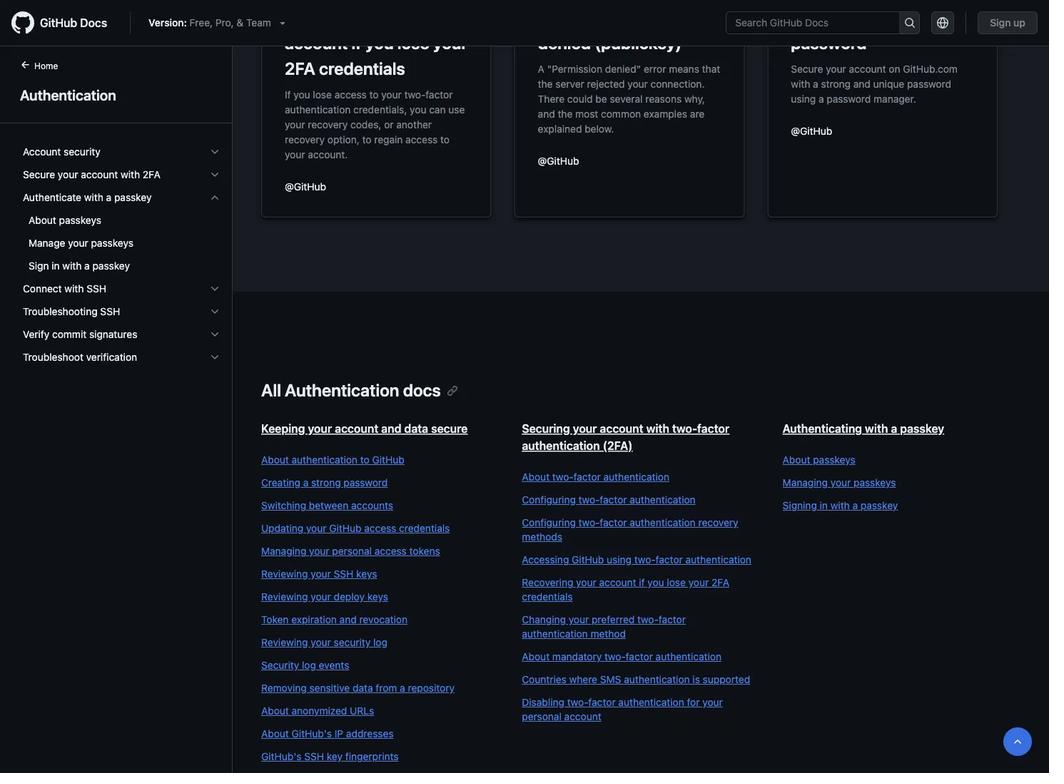 Task type: locate. For each thing, give the bounding box(es) containing it.
sc 9kayk9 0 image
[[209, 169, 221, 181], [209, 192, 221, 203], [209, 306, 221, 318]]

1 reviewing from the top
[[261, 568, 308, 580]]

recovering down accessing
[[522, 577, 573, 589]]

1 vertical spatial reviewing
[[261, 591, 308, 603]]

1 horizontal spatial if
[[639, 577, 645, 589]]

1 horizontal spatial creating
[[791, 7, 858, 27]]

github up creating a strong password link
[[372, 454, 405, 466]]

0 horizontal spatial in
[[52, 260, 60, 272]]

method
[[591, 628, 626, 640]]

0 horizontal spatial about passkeys link
[[17, 209, 226, 232]]

0 horizontal spatial creating a strong password
[[261, 477, 388, 489]]

sc 9kayk9 0 image inside secure your account with 2fa dropdown button
[[209, 169, 221, 181]]

0 horizontal spatial if
[[352, 33, 362, 53]]

0 horizontal spatial managing
[[261, 546, 306, 557]]

keys for reviewing your deploy keys
[[367, 591, 388, 603]]

if up credentials,
[[352, 33, 362, 53]]

access for tokens
[[375, 546, 407, 557]]

sc 9kayk9 0 image
[[209, 146, 221, 158], [209, 283, 221, 295], [209, 329, 221, 340], [209, 352, 221, 363]]

verification
[[86, 352, 137, 363]]

authentication down home link at the top of page
[[20, 86, 116, 103]]

removing sensitive data from a repository link
[[261, 682, 493, 696]]

in inside sign in with a passkey link
[[52, 260, 60, 272]]

authentication inside 'changing your preferred two-factor authentication method'
[[522, 628, 588, 640]]

0 horizontal spatial personal
[[332, 546, 372, 557]]

managing down updating
[[261, 546, 306, 557]]

could
[[567, 93, 593, 105]]

your inside securing your account with two-factor authentication (2fa)
[[573, 422, 597, 436]]

0 vertical spatial lose
[[397, 33, 429, 53]]

1 vertical spatial if
[[639, 577, 645, 589]]

passkey inside dropdown button
[[114, 192, 152, 203]]

a inside creating a strong password
[[861, 7, 871, 27]]

sign inside authentication element
[[29, 260, 49, 272]]

github docs link
[[11, 11, 119, 34]]

two-
[[404, 89, 426, 100], [672, 422, 697, 436], [552, 471, 574, 483], [579, 494, 600, 506], [579, 517, 600, 529], [634, 554, 656, 566], [637, 614, 659, 626], [605, 651, 626, 663], [567, 697, 588, 709]]

reviewing your ssh keys
[[261, 568, 377, 580]]

1 horizontal spatial security
[[334, 637, 371, 649]]

version:
[[149, 17, 187, 29]]

verify
[[23, 329, 49, 340]]

1 vertical spatial configuring
[[522, 517, 576, 529]]

in
[[52, 260, 60, 272], [820, 500, 828, 512]]

authentication element
[[0, 58, 233, 772]]

Search GitHub Docs search field
[[727, 12, 900, 34]]

1 vertical spatial using
[[607, 554, 632, 566]]

data up urls
[[353, 683, 373, 694]]

1 vertical spatial lose
[[313, 89, 332, 100]]

with up about two-factor authentication 'link'
[[646, 422, 669, 436]]

rejected
[[587, 78, 625, 90]]

1 vertical spatial security
[[334, 637, 371, 649]]

0 horizontal spatial @github
[[285, 181, 326, 192]]

about inside 'link'
[[522, 471, 550, 483]]

keys inside reviewing your deploy keys link
[[367, 591, 388, 603]]

sign up connect
[[29, 260, 49, 272]]

access up credentials,
[[335, 89, 367, 100]]

github inside accessing github using two-factor authentication link
[[572, 554, 604, 566]]

authentication inside 'link'
[[604, 471, 669, 483]]

with inside securing your account with two-factor authentication (2fa)
[[646, 422, 669, 436]]

0 horizontal spatial secure
[[23, 169, 55, 181]]

password up 'accounts'
[[344, 477, 388, 489]]

authentication up keeping your account and data secure link
[[285, 380, 399, 400]]

two- down the configuring two-factor authentication recovery methods link at the bottom of the page
[[634, 554, 656, 566]]

None search field
[[726, 11, 920, 34]]

1 horizontal spatial log
[[373, 637, 387, 649]]

sign for sign in with a passkey
[[29, 260, 49, 272]]

reviewing down updating
[[261, 568, 308, 580]]

two- up another
[[404, 89, 426, 100]]

token expiration and revocation
[[261, 614, 408, 626]]

recovering your account if you lose your 2fa credentials
[[285, 7, 468, 79], [522, 577, 729, 603]]

1 vertical spatial data
[[353, 683, 373, 694]]

two- up sms
[[605, 651, 626, 663]]

the up explained
[[558, 108, 573, 120]]

configuring for configuring two-factor authentication recovery methods
[[522, 517, 576, 529]]

troubleshoot verification button
[[17, 346, 226, 369]]

sc 9kayk9 0 image inside authenticate with a passkey dropdown button
[[209, 192, 221, 203]]

connect with ssh
[[23, 283, 106, 295]]

account up (2fa)
[[600, 422, 643, 436]]

where
[[569, 674, 597, 686]]

1 vertical spatial strong
[[821, 78, 851, 90]]

1 horizontal spatial recovering your account if you lose your 2fa credentials
[[522, 577, 729, 603]]

0 vertical spatial strong
[[874, 7, 925, 27]]

1 vertical spatial github's
[[261, 751, 302, 763]]

expiration
[[291, 614, 337, 626]]

about passkeys down authenticate
[[29, 214, 101, 226]]

two- down the securing
[[552, 471, 574, 483]]

in right signing
[[820, 500, 828, 512]]

0 vertical spatial recovering
[[285, 7, 372, 27]]

about passkeys inside authentication element
[[29, 214, 101, 226]]

factor
[[426, 89, 453, 100], [697, 422, 730, 436], [574, 471, 601, 483], [600, 494, 627, 506], [600, 517, 627, 529], [656, 554, 683, 566], [659, 614, 686, 626], [626, 651, 653, 663], [588, 697, 616, 709]]

@github for creating a strong password
[[791, 125, 832, 137]]

you right if in the left of the page
[[294, 89, 310, 100]]

0 horizontal spatial recovering
[[285, 7, 372, 27]]

2 horizontal spatial strong
[[874, 7, 925, 27]]

urls
[[350, 706, 374, 717]]

authentication inside configuring two-factor authentication recovery methods
[[630, 517, 696, 529]]

0 horizontal spatial 2fa
[[143, 169, 160, 181]]

your inside managing your passkeys "link"
[[831, 477, 851, 489]]

1 horizontal spatial 2fa
[[285, 59, 315, 79]]

0 vertical spatial sc 9kayk9 0 image
[[209, 169, 221, 181]]

security
[[261, 660, 299, 672]]

1 horizontal spatial @github
[[538, 155, 579, 167]]

account inside dropdown button
[[81, 169, 118, 181]]

sign left up
[[990, 17, 1011, 29]]

sc 9kayk9 0 image for with
[[209, 169, 221, 181]]

access down updating your github access credentials link
[[375, 546, 407, 557]]

sign
[[990, 17, 1011, 29], [29, 260, 49, 272]]

1 vertical spatial the
[[558, 108, 573, 120]]

about passkeys link
[[17, 209, 226, 232], [783, 453, 1015, 468]]

troubleshoot
[[23, 352, 83, 363]]

3 sc 9kayk9 0 image from the top
[[209, 329, 221, 340]]

sc 9kayk9 0 image inside verify commit signatures dropdown button
[[209, 329, 221, 340]]

error:
[[538, 7, 580, 27]]

0 vertical spatial personal
[[332, 546, 372, 557]]

signing in with a passkey
[[783, 500, 898, 512]]

2 horizontal spatial lose
[[667, 577, 686, 589]]

1 horizontal spatial the
[[558, 108, 573, 120]]

github's down about github's ip addresses
[[261, 751, 302, 763]]

managing inside "link"
[[783, 477, 828, 489]]

2 vertical spatial sc 9kayk9 0 image
[[209, 306, 221, 318]]

1 vertical spatial in
[[820, 500, 828, 512]]

2 reviewing from the top
[[261, 591, 308, 603]]

3 sc 9kayk9 0 image from the top
[[209, 306, 221, 318]]

your inside reviewing your security log link
[[311, 637, 331, 649]]

1 horizontal spatial sign
[[990, 17, 1011, 29]]

use
[[448, 103, 465, 115]]

0 vertical spatial about passkeys
[[29, 214, 101, 226]]

4 sc 9kayk9 0 image from the top
[[209, 352, 221, 363]]

codes,
[[351, 118, 381, 130]]

access down "switching between accounts" link
[[364, 523, 396, 535]]

1 sc 9kayk9 0 image from the top
[[209, 169, 221, 181]]

personal down updating your github access credentials
[[332, 546, 372, 557]]

below.
[[585, 123, 614, 135]]

security
[[64, 146, 100, 158], [334, 637, 371, 649]]

0 horizontal spatial the
[[538, 78, 553, 90]]

your inside a "permission denied" error means that the server rejected your connection. there could be several reasons why, and the most common examples are explained below.
[[628, 78, 648, 90]]

factor inside 'changing your preferred two-factor authentication method'
[[659, 614, 686, 626]]

switching
[[261, 500, 306, 512]]

1 horizontal spatial lose
[[397, 33, 429, 53]]

two- inside 'changing your preferred two-factor authentication method'
[[637, 614, 659, 626]]

2 vertical spatial recovery
[[698, 517, 738, 529]]

the down a on the right top of the page
[[538, 78, 553, 90]]

if
[[352, 33, 362, 53], [639, 577, 645, 589]]

1 sc 9kayk9 0 image from the top
[[209, 146, 221, 158]]

credentials up credentials,
[[319, 59, 405, 79]]

account inside disabling two-factor authentication for your personal account
[[564, 711, 601, 723]]

2 authenticate with a passkey element from the top
[[11, 209, 232, 278]]

1 configuring from the top
[[522, 494, 576, 506]]

account up "unique"
[[849, 63, 886, 75]]

another
[[396, 118, 432, 130]]

about passkeys link down the authenticate with a passkey
[[17, 209, 226, 232]]

github right accessing
[[572, 554, 604, 566]]

0 horizontal spatial lose
[[313, 89, 332, 100]]

several
[[610, 93, 643, 105]]

2 horizontal spatial @github
[[791, 125, 832, 137]]

security up secure your account with 2fa
[[64, 146, 100, 158]]

1 vertical spatial 2fa
[[143, 169, 160, 181]]

up
[[1014, 17, 1026, 29]]

3 reviewing from the top
[[261, 637, 308, 649]]

your inside the managing your personal access tokens link
[[309, 546, 329, 557]]

0 vertical spatial github's
[[292, 728, 332, 740]]

0 vertical spatial in
[[52, 260, 60, 272]]

creating a strong password up 'on'
[[791, 7, 925, 53]]

mandatory
[[552, 651, 602, 663]]

1 horizontal spatial authentication
[[285, 380, 399, 400]]

updating your github access credentials link
[[261, 522, 493, 536]]

1 vertical spatial about passkeys link
[[783, 453, 1015, 468]]

0 vertical spatial security
[[64, 146, 100, 158]]

account up the authenticate with a passkey
[[81, 169, 118, 181]]

home link
[[14, 59, 81, 74]]

1 vertical spatial creating
[[261, 477, 300, 489]]

0 vertical spatial keys
[[356, 568, 377, 580]]

0 horizontal spatial recovering your account if you lose your 2fa credentials
[[285, 7, 468, 79]]

1 vertical spatial log
[[302, 660, 316, 672]]

security down token expiration and revocation
[[334, 637, 371, 649]]

1 horizontal spatial secure
[[791, 63, 823, 75]]

lose inside if you lose access to your two-factor authentication credentials, you can use your recovery codes, or another recovery option, to regain access to your account.
[[313, 89, 332, 100]]

recovering your account if you lose your 2fa credentials link
[[522, 576, 754, 605]]

with inside secure your account on github.com with a strong and unique password using a password manager.
[[791, 78, 810, 90]]

1 horizontal spatial recovering
[[522, 577, 573, 589]]

sc 9kayk9 0 image for account security
[[209, 146, 221, 158]]

keys down reviewing your ssh keys link
[[367, 591, 388, 603]]

password down the github.com
[[907, 78, 951, 90]]

1 vertical spatial keys
[[367, 591, 388, 603]]

most
[[575, 108, 598, 120]]

managing up signing
[[783, 477, 828, 489]]

tooltip
[[1004, 728, 1032, 757]]

1 authenticate with a passkey element from the top
[[11, 186, 232, 278]]

about passkeys link for managing your passkeys "link"
[[783, 453, 1015, 468]]

2fa
[[285, 59, 315, 79], [143, 169, 160, 181], [712, 577, 729, 589]]

github inside updating your github access credentials link
[[329, 523, 362, 535]]

lose up can
[[397, 33, 429, 53]]

1 horizontal spatial personal
[[522, 711, 562, 723]]

1 vertical spatial @github
[[538, 155, 579, 167]]

triangle down image
[[277, 17, 288, 29]]

1 vertical spatial about passkeys
[[783, 454, 856, 466]]

2 vertical spatial lose
[[667, 577, 686, 589]]

two- inside if you lose access to your two-factor authentication credentials, you can use your recovery codes, or another recovery option, to regain access to your account.
[[404, 89, 426, 100]]

lose down accessing github using two-factor authentication link
[[667, 577, 686, 589]]

creating
[[791, 7, 858, 27], [261, 477, 300, 489]]

2 vertical spatial 2fa
[[712, 577, 729, 589]]

in down manage at top left
[[52, 260, 60, 272]]

keys down the managing your personal access tokens link
[[356, 568, 377, 580]]

passkey down manage your passkeys link
[[92, 260, 130, 272]]

personal inside disabling two-factor authentication for your personal account
[[522, 711, 562, 723]]

two- down recovering your account if you lose your 2fa credentials link
[[637, 614, 659, 626]]

two- up about two-factor authentication 'link'
[[672, 422, 697, 436]]

manage your passkeys link
[[17, 232, 226, 255]]

about passkeys link up managing your passkeys "link"
[[783, 453, 1015, 468]]

reviewing your security log link
[[261, 636, 493, 650]]

secure down search github docs search box
[[791, 63, 823, 75]]

managing your personal access tokens link
[[261, 545, 493, 559]]

a inside dropdown button
[[106, 192, 111, 203]]

1 vertical spatial personal
[[522, 711, 562, 723]]

0 vertical spatial recovering your account if you lose your 2fa credentials
[[285, 7, 468, 79]]

in for sign
[[52, 260, 60, 272]]

in inside signing in with a passkey link
[[820, 500, 828, 512]]

about mandatory two-factor authentication link
[[522, 650, 754, 664]]

creating inside creating a strong password
[[791, 7, 858, 27]]

factor inside disabling two-factor authentication for your personal account
[[588, 697, 616, 709]]

1 horizontal spatial strong
[[821, 78, 851, 90]]

1 vertical spatial recovering
[[522, 577, 573, 589]]

about two-factor authentication link
[[522, 470, 754, 485]]

0 vertical spatial about passkeys link
[[17, 209, 226, 232]]

2fa inside dropdown button
[[143, 169, 160, 181]]

sc 9kayk9 0 image inside account security dropdown button
[[209, 146, 221, 158]]

0 horizontal spatial creating
[[261, 477, 300, 489]]

authenticate with a passkey
[[23, 192, 152, 203]]

1 horizontal spatial creating a strong password
[[791, 7, 925, 53]]

about passkeys
[[29, 214, 101, 226], [783, 454, 856, 466]]

factor inside about mandatory two-factor authentication link
[[626, 651, 653, 663]]

troubleshoot verification
[[23, 352, 137, 363]]

can
[[429, 103, 446, 115]]

2 sc 9kayk9 0 image from the top
[[209, 192, 221, 203]]

denied"
[[605, 63, 641, 75]]

managing
[[783, 477, 828, 489], [261, 546, 306, 557]]

data left secure
[[404, 422, 428, 436]]

two- down where
[[567, 697, 588, 709]]

log left 'events'
[[302, 660, 316, 672]]

0 vertical spatial secure
[[791, 63, 823, 75]]

if down accessing github using two-factor authentication link
[[639, 577, 645, 589]]

reviewing your deploy keys link
[[261, 590, 493, 605]]

two- inside about two-factor authentication 'link'
[[552, 471, 574, 483]]

0 vertical spatial configuring
[[522, 494, 576, 506]]

reviewing for reviewing your deploy keys
[[261, 591, 308, 603]]

home
[[34, 61, 58, 71]]

two- down configuring two-factor authentication
[[579, 517, 600, 529]]

passkeys
[[59, 214, 101, 226], [91, 237, 133, 249], [813, 454, 856, 466], [854, 477, 896, 489]]

authentication link
[[17, 84, 215, 106]]

ssh up signatures
[[100, 306, 120, 318]]

managing your passkeys
[[783, 477, 896, 489]]

strong left select language: current language is english image
[[874, 7, 925, 27]]

about for ip
[[261, 728, 289, 740]]

0 vertical spatial sign
[[990, 17, 1011, 29]]

0 vertical spatial data
[[404, 422, 428, 436]]

accessing github using two-factor authentication
[[522, 554, 752, 566]]

account up about authentication to github link
[[335, 422, 379, 436]]

github up managing your personal access tokens
[[329, 523, 362, 535]]

authentication inside securing your account with two-factor authentication (2fa)
[[522, 439, 600, 453]]

about github's ip addresses
[[261, 728, 394, 740]]

0 vertical spatial managing
[[783, 477, 828, 489]]

recovering your account if you lose your 2fa credentials down the accessing github using two-factor authentication at the bottom of the page
[[522, 577, 729, 603]]

1 vertical spatial creating a strong password
[[261, 477, 388, 489]]

secure down account
[[23, 169, 55, 181]]

2 vertical spatial reviewing
[[261, 637, 308, 649]]

security log events
[[261, 660, 349, 672]]

from
[[376, 683, 397, 694]]

passkeys inside "link"
[[854, 477, 896, 489]]

securing your account with two-factor authentication (2fa) link
[[522, 422, 730, 453]]

secure inside secure your account on github.com with a strong and unique password using a password manager.
[[791, 63, 823, 75]]

passkey down secure your account with 2fa dropdown button in the top left of the page
[[114, 192, 152, 203]]

the
[[538, 78, 553, 90], [558, 108, 573, 120]]

if inside recovering your account if you lose your 2fa credentials link
[[639, 577, 645, 589]]

recovering your account if you lose your 2fa credentials up credentials,
[[285, 7, 468, 79]]

connect with ssh button
[[17, 278, 226, 300]]

your inside secure your account on github.com with a strong and unique password using a password manager.
[[826, 63, 846, 75]]

personal
[[332, 546, 372, 557], [522, 711, 562, 723]]

2 vertical spatial @github
[[285, 181, 326, 192]]

access down another
[[406, 133, 438, 145]]

about passkeys up managing your passkeys
[[783, 454, 856, 466]]

configuring inside configuring two-factor authentication recovery methods
[[522, 517, 576, 529]]

1 horizontal spatial about passkeys link
[[783, 453, 1015, 468]]

select language: current language is english image
[[937, 17, 949, 29]]

github
[[40, 16, 77, 30], [372, 454, 405, 466], [329, 523, 362, 535], [572, 554, 604, 566]]

about for factor
[[522, 471, 550, 483]]

reviewing up token
[[261, 591, 308, 603]]

0 vertical spatial creating
[[791, 7, 858, 27]]

and left "unique"
[[854, 78, 871, 90]]

github's down about anonymized urls
[[292, 728, 332, 740]]

to down the codes,
[[362, 133, 372, 145]]

credentials up tokens
[[399, 523, 450, 535]]

0 horizontal spatial strong
[[311, 477, 341, 489]]

you up another
[[410, 103, 426, 115]]

github inside about authentication to github link
[[372, 454, 405, 466]]

2 configuring from the top
[[522, 517, 576, 529]]

sc 9kayk9 0 image inside connect with ssh dropdown button
[[209, 283, 221, 295]]

strong inside creating a strong password
[[874, 7, 925, 27]]

log down token expiration and revocation link
[[373, 637, 387, 649]]

docs
[[80, 16, 107, 30]]

keys inside reviewing your ssh keys link
[[356, 568, 377, 580]]

sms
[[600, 674, 621, 686]]

personal down disabling at the bottom of page
[[522, 711, 562, 723]]

credentials up changing
[[522, 591, 573, 603]]

1 horizontal spatial data
[[404, 422, 428, 436]]

keys for reviewing your ssh keys
[[356, 568, 377, 580]]

1 vertical spatial secure
[[23, 169, 55, 181]]

1 horizontal spatial about passkeys
[[783, 454, 856, 466]]

0 horizontal spatial log
[[302, 660, 316, 672]]

sc 9kayk9 0 image inside troubleshooting ssh dropdown button
[[209, 306, 221, 318]]

authentication
[[285, 103, 351, 115], [522, 439, 600, 453], [292, 454, 358, 466], [604, 471, 669, 483], [630, 494, 696, 506], [630, 517, 696, 529], [686, 554, 752, 566], [522, 628, 588, 640], [656, 651, 722, 663], [624, 674, 690, 686], [618, 697, 684, 709]]

you up credentials,
[[365, 33, 394, 53]]

switching between accounts
[[261, 500, 393, 512]]

authenticate with a passkey element
[[11, 186, 232, 278], [11, 209, 232, 278]]

recovering right "team"
[[285, 7, 372, 27]]

strong left "unique"
[[821, 78, 851, 90]]

secure inside dropdown button
[[23, 169, 55, 181]]

1 vertical spatial managing
[[261, 546, 306, 557]]

error: permission denied (publickey)
[[538, 7, 682, 53]]

sc 9kayk9 0 image inside 'troubleshoot verification' dropdown button
[[209, 352, 221, 363]]

configuring for configuring two-factor authentication
[[522, 494, 576, 506]]

github left docs at the left
[[40, 16, 77, 30]]

access for credentials
[[364, 523, 396, 535]]

verify commit signatures button
[[17, 323, 226, 346]]

2 sc 9kayk9 0 image from the top
[[209, 283, 221, 295]]

with up connect with ssh
[[62, 260, 82, 272]]

sign for sign up
[[990, 17, 1011, 29]]

1 vertical spatial sc 9kayk9 0 image
[[209, 192, 221, 203]]

credentials
[[319, 59, 405, 79], [399, 523, 450, 535], [522, 591, 573, 603]]

and down there
[[538, 108, 555, 120]]

with down search github docs search box
[[791, 78, 810, 90]]

about two-factor authentication
[[522, 471, 669, 483]]

lose right if in the left of the page
[[313, 89, 332, 100]]

about inside "link"
[[261, 706, 289, 717]]

reviewing up security
[[261, 637, 308, 649]]

password up secure your account on github.com with a strong and unique password using a password manager.
[[791, 33, 867, 53]]

passkeys up signing in with a passkey link on the bottom of the page
[[854, 477, 896, 489]]

with right authenticating
[[865, 422, 888, 436]]

1 vertical spatial sign
[[29, 260, 49, 272]]

authenticate
[[23, 192, 81, 203]]



Task type: vqa. For each thing, say whether or not it's contained in the screenshot.
the 'several'
yes



Task type: describe. For each thing, give the bounding box(es) containing it.
troubleshooting ssh
[[23, 306, 120, 318]]

account down triangle down icon
[[285, 33, 348, 53]]

authenticating with a passkey
[[783, 422, 944, 436]]

factor inside accessing github using two-factor authentication link
[[656, 554, 683, 566]]

managing for managing your personal access tokens
[[261, 546, 306, 557]]

(2fa)
[[603, 439, 633, 453]]

strong inside secure your account on github.com with a strong and unique password using a password manager.
[[821, 78, 851, 90]]

to up creating a strong password link
[[360, 454, 370, 466]]

passkeys up manage your passkeys
[[59, 214, 101, 226]]

or
[[384, 118, 394, 130]]

team
[[246, 17, 271, 29]]

1 vertical spatial credentials
[[399, 523, 450, 535]]

signatures
[[89, 329, 137, 340]]

configuring two-factor authentication recovery methods link
[[522, 516, 754, 545]]

account
[[23, 146, 61, 158]]

0 vertical spatial 2fa
[[285, 59, 315, 79]]

secure your account on github.com with a strong and unique password using a password manager.
[[791, 63, 958, 105]]

account inside secure your account on github.com with a strong and unique password using a password manager.
[[849, 63, 886, 75]]

ssh left "key"
[[304, 751, 324, 763]]

regain
[[374, 133, 403, 145]]

github inside github docs link
[[40, 16, 77, 30]]

to down can
[[440, 133, 450, 145]]

sign up link
[[978, 11, 1038, 34]]

sign in with a passkey
[[29, 260, 130, 272]]

account down the accessing github using two-factor authentication at the bottom of the page
[[599, 577, 636, 589]]

managing your passkeys link
[[783, 476, 1015, 490]]

authenticate with a passkey button
[[17, 186, 226, 209]]

1 vertical spatial authentication
[[285, 380, 399, 400]]

2 horizontal spatial 2fa
[[712, 577, 729, 589]]

about inside authentication element
[[29, 214, 56, 226]]

removing
[[261, 683, 307, 694]]

about github's ip addresses link
[[261, 727, 493, 742]]

password inside creating a strong password link
[[344, 477, 388, 489]]

option,
[[328, 133, 360, 145]]

reviewing your ssh keys link
[[261, 567, 493, 582]]

github docs
[[40, 16, 107, 30]]

about anonymized urls link
[[261, 704, 493, 719]]

your inside reviewing your ssh keys link
[[311, 568, 331, 580]]

0 vertical spatial log
[[373, 637, 387, 649]]

0 vertical spatial credentials
[[319, 59, 405, 79]]

your inside updating your github access credentials link
[[306, 523, 327, 535]]

sc 9kayk9 0 image for passkey
[[209, 192, 221, 203]]

be
[[596, 93, 607, 105]]

0 vertical spatial creating a strong password
[[791, 7, 925, 53]]

error
[[644, 63, 666, 75]]

2 vertical spatial credentials
[[522, 591, 573, 603]]

0 horizontal spatial using
[[607, 554, 632, 566]]

using inside secure your account on github.com with a strong and unique password using a password manager.
[[791, 93, 816, 105]]

factor inside if you lose access to your two-factor authentication credentials, you can use your recovery codes, or another recovery option, to regain access to your account.
[[426, 89, 453, 100]]

keeping
[[261, 422, 305, 436]]

factor inside configuring two-factor authentication recovery methods
[[600, 517, 627, 529]]

configuring two-factor authentication
[[522, 494, 696, 506]]

and up about authentication to github link
[[381, 422, 401, 436]]

repository
[[408, 683, 455, 694]]

are
[[690, 108, 705, 120]]

two- inside disabling two-factor authentication for your personal account
[[567, 697, 588, 709]]

accounts
[[351, 500, 393, 512]]

authenticating
[[783, 422, 862, 436]]

authenticate with a passkey element containing authenticate with a passkey
[[11, 186, 232, 278]]

two- inside configuring two-factor authentication recovery methods
[[579, 517, 600, 529]]

factor inside securing your account with two-factor authentication (2fa)
[[697, 422, 730, 436]]

connection.
[[651, 78, 705, 90]]

0 vertical spatial recovery
[[308, 118, 348, 130]]

key
[[327, 751, 343, 763]]

factor inside configuring two-factor authentication link
[[600, 494, 627, 506]]

passkeys up sign in with a passkey link
[[91, 237, 133, 249]]

a
[[538, 63, 545, 75]]

manager.
[[874, 93, 916, 105]]

common
[[601, 108, 641, 120]]

changing your preferred two-factor authentication method
[[522, 614, 686, 640]]

authenticating with a passkey link
[[783, 422, 944, 436]]

supported
[[703, 674, 750, 686]]

securing
[[522, 422, 570, 436]]

configuring two-factor authentication recovery methods
[[522, 517, 738, 543]]

1 vertical spatial recovering your account if you lose your 2fa credentials
[[522, 577, 729, 603]]

two- inside securing your account with two-factor authentication (2fa)
[[672, 422, 697, 436]]

with down managing your passkeys
[[831, 500, 850, 512]]

your inside manage your passkeys link
[[68, 237, 88, 249]]

reviewing your deploy keys
[[261, 591, 388, 603]]

for
[[687, 697, 700, 709]]

methods
[[522, 531, 562, 543]]

addresses
[[346, 728, 394, 740]]

search image
[[904, 17, 916, 29]]

keeping your account and data secure
[[261, 422, 468, 436]]

about for urls
[[261, 706, 289, 717]]

passkey down managing your passkeys "link"
[[861, 500, 898, 512]]

token expiration and revocation link
[[261, 613, 493, 627]]

with down secure your account with 2fa
[[84, 192, 103, 203]]

accessing github using two-factor authentication link
[[522, 553, 754, 567]]

0 vertical spatial the
[[538, 78, 553, 90]]

updating your github access credentials
[[261, 523, 450, 535]]

managing for managing your passkeys
[[783, 477, 828, 489]]

and inside secure your account on github.com with a strong and unique password using a password manager.
[[854, 78, 871, 90]]

with up troubleshooting ssh
[[65, 283, 84, 295]]

your inside secure your account with 2fa dropdown button
[[58, 169, 78, 181]]

sc 9kayk9 0 image for verify commit signatures
[[209, 329, 221, 340]]

password left manager.
[[827, 93, 871, 105]]

troubleshooting
[[23, 306, 98, 318]]

and inside a "permission denied" error means that the server rejected your connection. there could be several reasons why, and the most common examples are explained below.
[[538, 108, 555, 120]]

account inside securing your account with two-factor authentication (2fa)
[[600, 422, 643, 436]]

passkeys up managing your passkeys
[[813, 454, 856, 466]]

reviewing for reviewing your ssh keys
[[261, 568, 308, 580]]

disabling
[[522, 697, 565, 709]]

credentials,
[[353, 103, 407, 115]]

authentication inside disabling two-factor authentication for your personal account
[[618, 697, 684, 709]]

about mandatory two-factor authentication
[[522, 651, 722, 663]]

revocation
[[359, 614, 408, 626]]

sc 9kayk9 0 image for connect with ssh
[[209, 283, 221, 295]]

is
[[693, 674, 700, 686]]

@github for recovering your account if you lose your 2fa credentials
[[285, 181, 326, 192]]

with down account security dropdown button
[[121, 169, 140, 181]]

on
[[889, 63, 900, 75]]

ssh up deploy
[[334, 568, 354, 580]]

keeping your account and data secure link
[[261, 422, 468, 436]]

and down deploy
[[339, 614, 357, 626]]

to up credentials,
[[369, 89, 379, 100]]

authentication inside if you lose access to your two-factor authentication credentials, you can use your recovery codes, or another recovery option, to regain access to your account.
[[285, 103, 351, 115]]

sc 9kayk9 0 image for troubleshoot verification
[[209, 352, 221, 363]]

two- inside about mandatory two-factor authentication link
[[605, 651, 626, 663]]

passkey up managing your passkeys "link"
[[900, 422, 944, 436]]

password inside creating a strong password
[[791, 33, 867, 53]]

0 horizontal spatial authentication
[[20, 86, 116, 103]]

factor inside about two-factor authentication 'link'
[[574, 471, 601, 483]]

scroll to top image
[[1012, 737, 1024, 748]]

github.com
[[903, 63, 958, 75]]

you down accessing github using two-factor authentication link
[[648, 577, 664, 589]]

about for to
[[261, 454, 289, 466]]

updating
[[261, 523, 304, 535]]

manage
[[29, 237, 65, 249]]

github's ssh key fingerprints link
[[261, 750, 493, 764]]

secure
[[431, 422, 468, 436]]

2 vertical spatial strong
[[311, 477, 341, 489]]

countries
[[522, 674, 567, 686]]

about for two-
[[522, 651, 550, 663]]

examples
[[644, 108, 687, 120]]

deploy
[[334, 591, 365, 603]]

about authentication to github
[[261, 454, 405, 466]]

ip
[[335, 728, 343, 740]]

0 horizontal spatial data
[[353, 683, 373, 694]]

recovery inside configuring two-factor authentication recovery methods
[[698, 517, 738, 529]]

secure for secure your account with 2fa
[[23, 169, 55, 181]]

about passkeys link for manage your passkeys link
[[17, 209, 226, 232]]

secure your account with 2fa button
[[17, 163, 226, 186]]

explained
[[538, 123, 582, 135]]

your inside 'changing your preferred two-factor authentication method'
[[569, 614, 589, 626]]

account security button
[[17, 141, 226, 163]]

(publickey)
[[595, 33, 682, 53]]

preferred
[[592, 614, 635, 626]]

your inside disabling two-factor authentication for your personal account
[[703, 697, 723, 709]]

access for to
[[335, 89, 367, 100]]

docs
[[403, 380, 441, 400]]

verify commit signatures
[[23, 329, 137, 340]]

changing your preferred two-factor authentication method link
[[522, 613, 754, 642]]

in for signing
[[820, 500, 828, 512]]

managing your personal access tokens
[[261, 546, 440, 557]]

two- inside accessing github using two-factor authentication link
[[634, 554, 656, 566]]

0 vertical spatial if
[[352, 33, 362, 53]]

security inside dropdown button
[[64, 146, 100, 158]]

reviewing for reviewing your security log
[[261, 637, 308, 649]]

account.
[[308, 148, 348, 160]]

sign in with a passkey link
[[17, 255, 226, 278]]

disabling two-factor authentication for your personal account link
[[522, 696, 754, 724]]

between
[[309, 500, 348, 512]]

your inside reviewing your deploy keys link
[[311, 591, 331, 603]]

token
[[261, 614, 289, 626]]

about anonymized urls
[[261, 706, 374, 717]]

"permission
[[547, 63, 602, 75]]

@github for error: permission denied (publickey)
[[538, 155, 579, 167]]

ssh down sign in with a passkey
[[87, 283, 106, 295]]

signing in with a passkey link
[[783, 499, 1015, 513]]

why,
[[684, 93, 705, 105]]

creating a strong password link
[[261, 476, 493, 490]]

secure for secure your account on github.com with a strong and unique password using a password manager.
[[791, 63, 823, 75]]

two- inside configuring two-factor authentication link
[[579, 494, 600, 506]]

1 vertical spatial recovery
[[285, 133, 325, 145]]

authenticate with a passkey element containing about passkeys
[[11, 209, 232, 278]]

account security
[[23, 146, 100, 158]]



